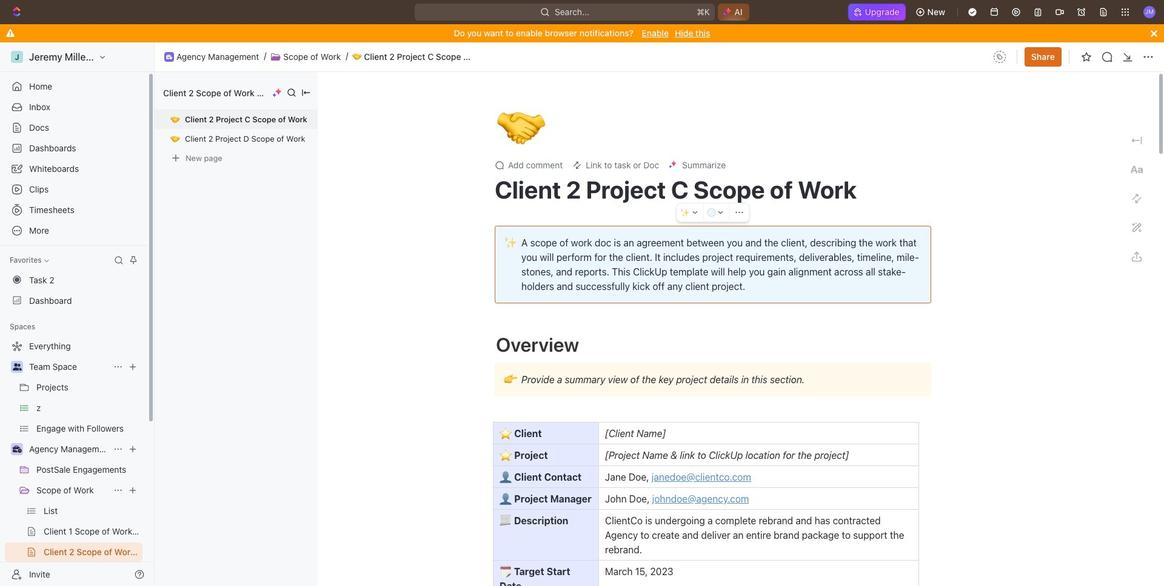 Task type: vqa. For each thing, say whether or not it's contained in the screenshot.
tree
yes



Task type: describe. For each thing, give the bounding box(es) containing it.
business time image
[[12, 446, 22, 454]]

user group image
[[12, 364, 22, 371]]

dropdown menu image
[[990, 47, 1009, 67]]

sidebar navigation
[[0, 42, 157, 587]]

tree inside sidebar "navigation"
[[5, 337, 142, 587]]



Task type: locate. For each thing, give the bounding box(es) containing it.
blue image
[[707, 209, 716, 217]]

business time image
[[166, 54, 172, 59]]

jeremy miller's workspace, , element
[[11, 51, 23, 63]]

tree
[[5, 337, 142, 587]]



